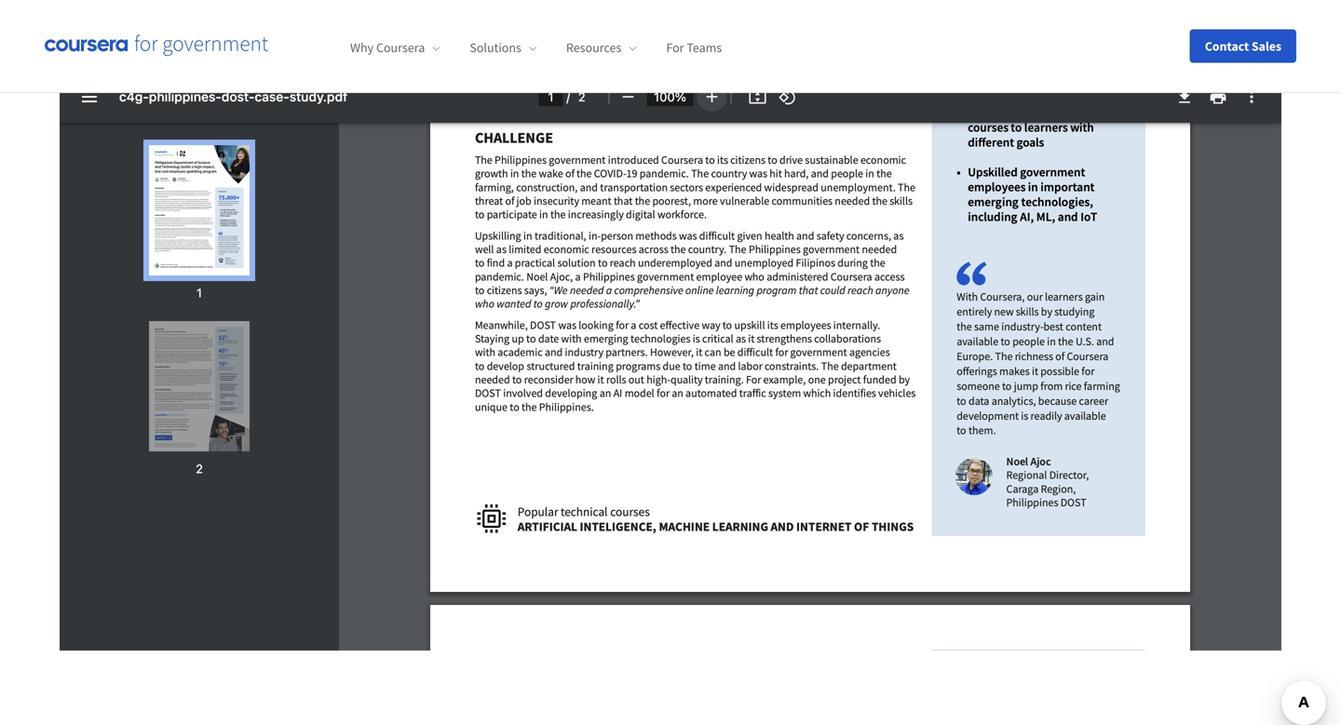 Task type: vqa. For each thing, say whether or not it's contained in the screenshot.
Solutions "link"
yes



Task type: locate. For each thing, give the bounding box(es) containing it.
for teams link
[[667, 39, 722, 56]]

for
[[667, 39, 684, 56]]

why coursera link
[[350, 39, 440, 56]]

sales
[[1252, 38, 1282, 55]]

contact sales
[[1205, 38, 1282, 55]]

teams
[[687, 39, 722, 56]]

why coursera
[[350, 39, 425, 56]]

coursera
[[376, 39, 425, 56]]

why
[[350, 39, 374, 56]]

contact
[[1205, 38, 1250, 55]]

resources link
[[566, 39, 637, 56]]



Task type: describe. For each thing, give the bounding box(es) containing it.
for teams
[[667, 39, 722, 56]]

solutions
[[470, 39, 522, 56]]

coursera for government image
[[45, 35, 268, 57]]

resources
[[566, 39, 622, 56]]

contact sales button
[[1191, 29, 1297, 63]]

solutions link
[[470, 39, 537, 56]]



